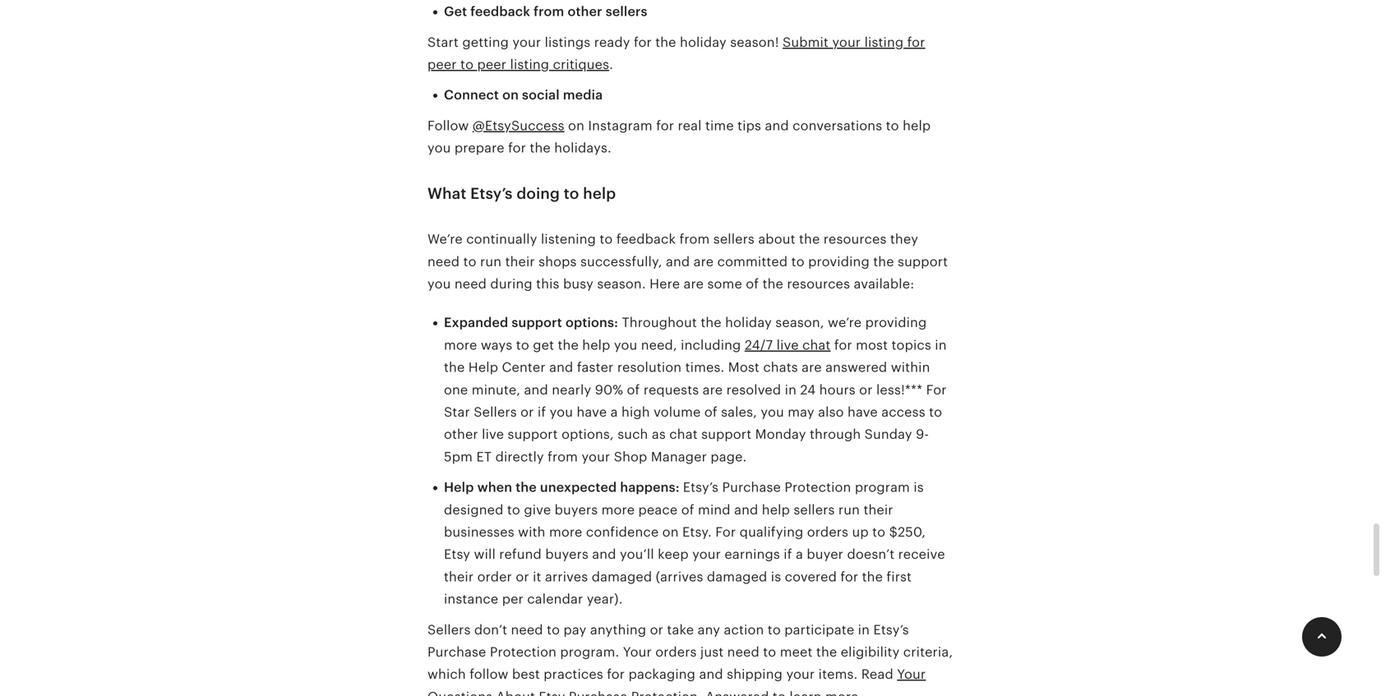 Task type: locate. For each thing, give the bounding box(es) containing it.
their inside we're continually listening to feedback from sellers about the resources they need to run their shops successfully, and are committed to providing the support you need during this busy season. here are some of the resources available:
[[505, 254, 535, 269]]

is
[[914, 480, 924, 495], [771, 570, 781, 585]]

listings
[[545, 35, 591, 50]]

feedback up getting
[[471, 4, 530, 19]]

the inside sellers don't need to pay anything or take any action to participate in etsy's purchase protection program. your orders just need to meet the eligibility criteria, which follow best practices for packaging and shipping your items. read
[[816, 645, 837, 660]]

sellers up ready
[[606, 4, 648, 19]]

orders inside etsy's purchase protection program is designed to give buyers more peace of mind and help sellers run their businesses with more confidence on etsy. for qualifying orders up to $250, etsy will refund buyers and you'll keep your earnings if a buyer doesn't receive their order or it arrives damaged (arrives damaged is covered for the first instance per calendar year).
[[807, 525, 849, 540]]

etsy down the practices
[[539, 690, 565, 696]]

for inside "for most topics in the help center and faster resolution times. most chats are answered within one minute, and nearly 90% of requests are resolved in 24 hours or less!*** for star sellers or if you have a high volume of sales, you may also have access to other live support options, such as chat support monday through sunday 9- 5pm et directly from your shop manager page."
[[835, 338, 853, 353]]

including
[[681, 338, 741, 353]]

2 vertical spatial on
[[663, 525, 679, 540]]

unexpected
[[540, 480, 617, 495]]

etsy's right what
[[471, 185, 513, 202]]

1 horizontal spatial run
[[839, 503, 860, 517]]

support up page.
[[702, 427, 752, 442]]

0 horizontal spatial purchase
[[428, 645, 486, 660]]

and up the here
[[666, 254, 690, 269]]

follow
[[428, 118, 469, 133]]

tips
[[738, 118, 762, 133]]

2 vertical spatial sellers
[[794, 503, 835, 517]]

the inside etsy's purchase protection program is designed to give buyers more peace of mind and help sellers run their businesses with more confidence on etsy. for qualifying orders up to $250, etsy will refund buyers and you'll keep your earnings if a buyer doesn't receive their order or it arrives damaged (arrives damaged is covered for the first instance per calendar year).
[[862, 570, 883, 585]]

time
[[706, 118, 734, 133]]

more up confidence
[[602, 503, 635, 517]]

more right with
[[549, 525, 583, 540]]

0 vertical spatial for
[[926, 383, 947, 397]]

1 vertical spatial more
[[602, 503, 635, 517]]

help inside throughout the holiday season, we're providing more ways to get the help you need, including
[[582, 338, 611, 353]]

0 vertical spatial providing
[[808, 254, 870, 269]]

.
[[609, 57, 613, 72]]

buyers up arrives
[[545, 547, 589, 562]]

@etsysuccess
[[473, 118, 565, 133]]

2 horizontal spatial more
[[602, 503, 635, 517]]

1 vertical spatial run
[[839, 503, 860, 517]]

your down anything
[[623, 645, 652, 660]]

receive
[[898, 547, 945, 562]]

you down the nearly
[[550, 405, 573, 420]]

your inside the your questions about etsy purchase protection, answered
[[897, 667, 926, 682]]

1 vertical spatial protection
[[490, 645, 557, 660]]

0 horizontal spatial protection
[[490, 645, 557, 660]]

1 horizontal spatial for
[[926, 383, 947, 397]]

feedback up successfully,
[[617, 232, 676, 247]]

expanded support options:
[[444, 316, 618, 330]]

on up keep
[[663, 525, 679, 540]]

1 horizontal spatial feedback
[[617, 232, 676, 247]]

questions
[[428, 690, 493, 696]]

listing right submit
[[865, 35, 904, 50]]

0 vertical spatial chat
[[803, 338, 831, 353]]

1 vertical spatial chat
[[670, 427, 698, 442]]

1 vertical spatial other
[[444, 427, 478, 442]]

1 horizontal spatial more
[[549, 525, 583, 540]]

for inside "for most topics in the help center and faster resolution times. most chats are answered within one minute, and nearly 90% of requests are resolved in 24 hours or less!*** for star sellers or if you have a high volume of sales, you may also have access to other live support options, such as chat support monday through sunday 9- 5pm et directly from your shop manager page."
[[926, 383, 947, 397]]

damaged down earnings at the bottom of page
[[707, 570, 768, 585]]

2 horizontal spatial etsy's
[[874, 623, 909, 638]]

1 vertical spatial etsy
[[539, 690, 565, 696]]

0 horizontal spatial sellers
[[428, 623, 471, 638]]

to right "action"
[[768, 623, 781, 638]]

feedback inside we're continually listening to feedback from sellers about the resources they need to run their shops successfully, and are committed to providing the support you need during this busy season. here are some of the resources available:
[[617, 232, 676, 247]]

your down meet on the right
[[786, 667, 815, 682]]

a inside etsy's purchase protection program is designed to give buyers more peace of mind and help sellers run their businesses with more confidence on etsy. for qualifying orders up to $250, etsy will refund buyers and you'll keep your earnings if a buyer doesn't receive their order or it arrives damaged (arrives damaged is covered for the first instance per calendar year).
[[796, 547, 803, 562]]

purchase inside the your questions about etsy purchase protection, answered
[[569, 690, 628, 696]]

keep
[[658, 547, 689, 562]]

0 vertical spatial sellers
[[474, 405, 517, 420]]

1 horizontal spatial on
[[568, 118, 585, 133]]

the up one
[[444, 360, 465, 375]]

resolved
[[727, 383, 781, 397]]

2 horizontal spatial sellers
[[794, 503, 835, 517]]

instance
[[444, 592, 499, 607]]

help up faster
[[582, 338, 611, 353]]

2 horizontal spatial their
[[864, 503, 894, 517]]

a up covered
[[796, 547, 803, 562]]

arrives
[[545, 570, 588, 585]]

holiday left season!
[[680, 35, 727, 50]]

1 horizontal spatial if
[[784, 547, 792, 562]]

just
[[701, 645, 724, 660]]

times.
[[685, 360, 725, 375]]

1 vertical spatial live
[[482, 427, 504, 442]]

0 vertical spatial live
[[777, 338, 799, 353]]

prepare
[[455, 141, 505, 156]]

sellers down minute,
[[474, 405, 517, 420]]

0 horizontal spatial orders
[[656, 645, 697, 660]]

0 horizontal spatial on
[[502, 88, 519, 103]]

1 vertical spatial purchase
[[428, 645, 486, 660]]

you'll
[[620, 547, 654, 562]]

protection down through
[[785, 480, 851, 495]]

1 peer from the left
[[428, 57, 457, 72]]

providing inside we're continually listening to feedback from sellers about the resources they need to run their shops successfully, and are committed to providing the support you need during this busy season. here are some of the resources available:
[[808, 254, 870, 269]]

also
[[818, 405, 844, 420]]

to right doing
[[564, 185, 579, 202]]

more down expanded
[[444, 338, 477, 353]]

the down "@etsysuccess" link
[[530, 141, 551, 156]]

run inside etsy's purchase protection program is designed to give buyers more peace of mind and help sellers run their businesses with more confidence on etsy. for qualifying orders up to $250, etsy will refund buyers and you'll keep your earnings if a buyer doesn't receive their order or it arrives damaged (arrives damaged is covered for the first instance per calendar year).
[[839, 503, 860, 517]]

committed
[[718, 254, 788, 269]]

listing
[[865, 35, 904, 50], [510, 57, 549, 72]]

0 horizontal spatial for
[[716, 525, 736, 540]]

topics
[[892, 338, 932, 353]]

resources up season,
[[787, 277, 850, 292]]

for down "within"
[[926, 383, 947, 397]]

in
[[935, 338, 947, 353], [785, 383, 797, 397], [858, 623, 870, 638]]

on
[[502, 88, 519, 103], [568, 118, 585, 133], [663, 525, 679, 540]]

if down qualifying
[[784, 547, 792, 562]]

1 horizontal spatial etsy
[[539, 690, 565, 696]]

of up etsy.
[[681, 503, 695, 517]]

holidays.
[[554, 141, 612, 156]]

1 vertical spatial listing
[[510, 57, 549, 72]]

0 vertical spatial help
[[469, 360, 498, 375]]

sellers inside "for most topics in the help center and faster resolution times. most chats are answered within one minute, and nearly 90% of requests are resolved in 24 hours or less!*** for star sellers or if you have a high volume of sales, you may also have access to other live support options, such as chat support monday through sunday 9- 5pm et directly from your shop manager page."
[[474, 405, 517, 420]]

et
[[476, 450, 492, 465]]

of down committed
[[746, 277, 759, 292]]

if down center
[[538, 405, 546, 420]]

purchase up 'which'
[[428, 645, 486, 660]]

or left take
[[650, 623, 664, 638]]

damaged down you'll
[[592, 570, 652, 585]]

etsy inside etsy's purchase protection program is designed to give buyers more peace of mind and help sellers run their businesses with more confidence on etsy. for qualifying orders up to $250, etsy will refund buyers and you'll keep your earnings if a buyer doesn't receive their order or it arrives damaged (arrives damaged is covered for the first instance per calendar year).
[[444, 547, 470, 562]]

in left 24
[[785, 383, 797, 397]]

for inside sellers don't need to pay anything or take any action to participate in etsy's purchase protection program. your orders just need to meet the eligibility criteria, which follow best practices for packaging and shipping your items. read
[[607, 667, 625, 682]]

run down continually
[[480, 254, 502, 269]]

order
[[477, 570, 512, 585]]

holiday inside throughout the holiday season, we're providing more ways to get the help you need, including
[[725, 316, 772, 330]]

throughout
[[622, 316, 697, 330]]

your questions about etsy purchase protection, answered
[[428, 667, 926, 696]]

help inside etsy's purchase protection program is designed to give buyers more peace of mind and help sellers run their businesses with more confidence on etsy. for qualifying orders up to $250, etsy will refund buyers and you'll keep your earnings if a buyer doesn't receive their order or it arrives damaged (arrives damaged is covered for the first instance per calendar year).
[[762, 503, 790, 517]]

help inside "for most topics in the help center and faster resolution times. most chats are answered within one minute, and nearly 90% of requests are resolved in 24 hours or less!*** for star sellers or if you have a high volume of sales, you may also have access to other live support options, such as chat support monday through sunday 9- 5pm et directly from your shop manager page."
[[469, 360, 498, 375]]

1 vertical spatial sellers
[[714, 232, 755, 247]]

listing up the connect on social media
[[510, 57, 549, 72]]

faster
[[577, 360, 614, 375]]

1 horizontal spatial other
[[568, 4, 602, 19]]

etsy's up eligibility
[[874, 623, 909, 638]]

help
[[469, 360, 498, 375], [444, 480, 474, 495]]

1 horizontal spatial sellers
[[474, 405, 517, 420]]

a left high at the bottom left of page
[[611, 405, 618, 420]]

sellers down the instance
[[428, 623, 471, 638]]

and inside on instagram for real time tips and conversations to help you prepare for the holidays.
[[765, 118, 789, 133]]

2 vertical spatial more
[[549, 525, 583, 540]]

their down the program
[[864, 503, 894, 517]]

0 horizontal spatial their
[[444, 570, 474, 585]]

1 horizontal spatial purchase
[[569, 690, 628, 696]]

to right 'conversations'
[[886, 118, 899, 133]]

buyers down unexpected
[[555, 503, 598, 517]]

support inside we're continually listening to feedback from sellers about the resources they need to run their shops successfully, and are committed to providing the support you need during this busy season. here are some of the resources available:
[[898, 254, 948, 269]]

orders up the buyer
[[807, 525, 849, 540]]

0 horizontal spatial chat
[[670, 427, 698, 442]]

orders
[[807, 525, 849, 540], [656, 645, 697, 660]]

0 horizontal spatial etsy
[[444, 547, 470, 562]]

other inside "for most topics in the help center and faster resolution times. most chats are answered within one minute, and nearly 90% of requests are resolved in 24 hours or less!*** for star sellers or if you have a high volume of sales, you may also have access to other live support options, such as chat support monday through sunday 9- 5pm et directly from your shop manager page."
[[444, 427, 478, 442]]

1 horizontal spatial sellers
[[714, 232, 755, 247]]

may
[[788, 405, 815, 420]]

options:
[[566, 316, 618, 330]]

need down 'we're'
[[428, 254, 460, 269]]

0 vertical spatial orders
[[807, 525, 849, 540]]

to down about
[[792, 254, 805, 269]]

directly
[[496, 450, 544, 465]]

expanded
[[444, 316, 509, 330]]

providing
[[808, 254, 870, 269], [866, 316, 927, 330]]

the
[[656, 35, 676, 50], [530, 141, 551, 156], [799, 232, 820, 247], [873, 254, 894, 269], [763, 277, 784, 292], [701, 316, 722, 330], [558, 338, 579, 353], [444, 360, 465, 375], [516, 480, 537, 495], [862, 570, 883, 585], [816, 645, 837, 660]]

for most topics in the help center and faster resolution times. most chats are answered within one minute, and nearly 90% of requests are resolved in 24 hours or less!*** for star sellers or if you have a high volume of sales, you may also have access to other live support options, such as chat support monday through sunday 9- 5pm et directly from your shop manager page.
[[444, 338, 947, 465]]

1 vertical spatial holiday
[[725, 316, 772, 330]]

24/7 live chat link
[[745, 338, 831, 353]]

to inside submit your listing for peer to peer listing critiques
[[461, 57, 474, 72]]

other
[[568, 4, 602, 19], [444, 427, 478, 442]]

best
[[512, 667, 540, 682]]

your down criteria,
[[897, 667, 926, 682]]

minute,
[[472, 383, 521, 397]]

real
[[678, 118, 702, 133]]

to down getting
[[461, 57, 474, 72]]

sellers up the buyer
[[794, 503, 835, 517]]

90%
[[595, 383, 623, 397]]

1 horizontal spatial peer
[[477, 57, 507, 72]]

0 horizontal spatial more
[[444, 338, 477, 353]]

1 vertical spatial orders
[[656, 645, 697, 660]]

the up give
[[516, 480, 537, 495]]

more inside throughout the holiday season, we're providing more ways to get the help you need, including
[[444, 338, 477, 353]]

0 vertical spatial in
[[935, 338, 947, 353]]

your inside submit your listing for peer to peer listing critiques
[[832, 35, 861, 50]]

1 vertical spatial if
[[784, 547, 792, 562]]

support up directly
[[508, 427, 558, 442]]

your down the options,
[[582, 450, 610, 465]]

you inside throughout the holiday season, we're providing more ways to get the help you need, including
[[614, 338, 638, 353]]

1 vertical spatial sellers
[[428, 623, 471, 638]]

of up high at the bottom left of page
[[627, 383, 640, 397]]

available:
[[854, 277, 915, 292]]

other up listings on the left top of the page
[[568, 4, 602, 19]]

0 horizontal spatial have
[[577, 405, 607, 420]]

for inside etsy's purchase protection program is designed to give buyers more peace of mind and help sellers run their businesses with more confidence on etsy. for qualifying orders up to $250, etsy will refund buyers and you'll keep your earnings if a buyer doesn't receive their order or it arrives damaged (arrives damaged is covered for the first instance per calendar year).
[[716, 525, 736, 540]]

you down follow
[[428, 141, 451, 156]]

1 horizontal spatial live
[[777, 338, 799, 353]]

help right 'conversations'
[[903, 118, 931, 133]]

peace
[[639, 503, 678, 517]]

within
[[891, 360, 930, 375]]

1 vertical spatial a
[[796, 547, 803, 562]]

1 vertical spatial in
[[785, 383, 797, 397]]

your down etsy.
[[692, 547, 721, 562]]

sales,
[[721, 405, 757, 420]]

2 vertical spatial from
[[548, 450, 578, 465]]

for
[[926, 383, 947, 397], [716, 525, 736, 540]]

0 vertical spatial their
[[505, 254, 535, 269]]

live up chats
[[777, 338, 799, 353]]

5pm
[[444, 450, 473, 465]]

submit your listing for peer to peer listing critiques link
[[428, 35, 926, 72]]

peer down getting
[[477, 57, 507, 72]]

peer down start
[[428, 57, 457, 72]]

1 vertical spatial their
[[864, 503, 894, 517]]

connect on social media
[[444, 88, 603, 103]]

9-
[[916, 427, 929, 442]]

have right also
[[848, 405, 878, 420]]

0 vertical spatial feedback
[[471, 4, 530, 19]]

you up monday
[[761, 405, 784, 420]]

protection inside etsy's purchase protection program is designed to give buyers more peace of mind and help sellers run their businesses with more confidence on etsy. for qualifying orders up to $250, etsy will refund buyers and you'll keep your earnings if a buyer doesn't receive their order or it arrives damaged (arrives damaged is covered for the first instance per calendar year).
[[785, 480, 851, 495]]

ways
[[481, 338, 513, 353]]

0 vertical spatial etsy
[[444, 547, 470, 562]]

about
[[758, 232, 796, 247]]

from inside we're continually listening to feedback from sellers about the resources they need to run their shops successfully, and are committed to providing the support you need during this busy season. here are some of the resources available:
[[680, 232, 710, 247]]

1 horizontal spatial protection
[[785, 480, 851, 495]]

0 vertical spatial protection
[[785, 480, 851, 495]]

2 vertical spatial purchase
[[569, 690, 628, 696]]

2 horizontal spatial purchase
[[722, 480, 781, 495]]

sellers
[[606, 4, 648, 19], [714, 232, 755, 247], [794, 503, 835, 517]]

most
[[728, 360, 760, 375]]

24
[[800, 383, 816, 397]]

and right tips
[[765, 118, 789, 133]]

year).
[[587, 592, 623, 607]]

1 horizontal spatial a
[[796, 547, 803, 562]]

need
[[428, 254, 460, 269], [455, 277, 487, 292], [511, 623, 543, 638], [727, 645, 760, 660]]

you up resolution
[[614, 338, 638, 353]]

sellers up committed
[[714, 232, 755, 247]]

etsy's purchase protection program is designed to give buyers more peace of mind and help sellers run their businesses with more confidence on etsy. for qualifying orders up to $250, etsy will refund buyers and you'll keep your earnings if a buyer doesn't receive their order or it arrives damaged (arrives damaged is covered for the first instance per calendar year).
[[444, 480, 945, 607]]

etsy's inside etsy's purchase protection program is designed to give buyers more peace of mind and help sellers run their businesses with more confidence on etsy. for qualifying orders up to $250, etsy will refund buyers and you'll keep your earnings if a buyer doesn't receive their order or it arrives damaged (arrives damaged is covered for the first instance per calendar year).
[[683, 480, 719, 495]]

help up designed
[[444, 480, 474, 495]]

from
[[534, 4, 564, 19], [680, 232, 710, 247], [548, 450, 578, 465]]

to left the pay at the left of the page
[[547, 623, 560, 638]]

1 vertical spatial on
[[568, 118, 585, 133]]

is right the program
[[914, 480, 924, 495]]

0 horizontal spatial your
[[623, 645, 652, 660]]

in right topics
[[935, 338, 947, 353]]

1 horizontal spatial in
[[858, 623, 870, 638]]

from inside "for most topics in the help center and faster resolution times. most chats are answered within one minute, and nearly 90% of requests are resolved in 24 hours or less!*** for star sellers or if you have a high volume of sales, you may also have access to other live support options, such as chat support monday through sunday 9- 5pm et directly from your shop manager page."
[[548, 450, 578, 465]]

help up minute,
[[469, 360, 498, 375]]

or inside sellers don't need to pay anything or take any action to participate in etsy's purchase protection program. your orders just need to meet the eligibility criteria, which follow best practices for packaging and shipping your items. read
[[650, 623, 664, 638]]

0 horizontal spatial damaged
[[592, 570, 652, 585]]

1 horizontal spatial their
[[505, 254, 535, 269]]

answered
[[706, 690, 769, 696]]

1 vertical spatial etsy's
[[683, 480, 719, 495]]

the down participate
[[816, 645, 837, 660]]

in up eligibility
[[858, 623, 870, 638]]

0 horizontal spatial peer
[[428, 57, 457, 72]]

don't
[[474, 623, 507, 638]]

0 horizontal spatial other
[[444, 427, 478, 442]]

1 vertical spatial providing
[[866, 316, 927, 330]]

are right the here
[[684, 277, 704, 292]]

items.
[[819, 667, 858, 682]]

0 horizontal spatial etsy's
[[471, 185, 513, 202]]

if inside "for most topics in the help center and faster resolution times. most chats are answered within one minute, and nearly 90% of requests are resolved in 24 hours or less!*** for star sellers or if you have a high volume of sales, you may also have access to other live support options, such as chat support monday through sunday 9- 5pm et directly from your shop manager page."
[[538, 405, 546, 420]]

etsy
[[444, 547, 470, 562], [539, 690, 565, 696]]

1 vertical spatial your
[[897, 667, 926, 682]]

we're
[[428, 232, 463, 247]]

1 horizontal spatial orders
[[807, 525, 849, 540]]

have up the options,
[[577, 405, 607, 420]]

purchase
[[722, 480, 781, 495], [428, 645, 486, 660], [569, 690, 628, 696]]

0 vertical spatial if
[[538, 405, 546, 420]]

1 horizontal spatial damaged
[[707, 570, 768, 585]]

get
[[444, 4, 467, 19]]

providing up available:
[[808, 254, 870, 269]]

1 vertical spatial is
[[771, 570, 781, 585]]

0 horizontal spatial run
[[480, 254, 502, 269]]

1 horizontal spatial etsy's
[[683, 480, 719, 495]]

as
[[652, 427, 666, 442]]

@etsysuccess link
[[473, 118, 565, 133]]

to inside "for most topics in the help center and faster resolution times. most chats are answered within one minute, and nearly 90% of requests are resolved in 24 hours or less!*** for star sellers or if you have a high volume of sales, you may also have access to other live support options, such as chat support monday through sunday 9- 5pm et directly from your shop manager page."
[[929, 405, 943, 420]]

2 vertical spatial etsy's
[[874, 623, 909, 638]]

program
[[855, 480, 910, 495]]

to right access
[[929, 405, 943, 420]]

on left social at the left
[[502, 88, 519, 103]]

or
[[859, 383, 873, 397], [521, 405, 534, 420], [516, 570, 529, 585], [650, 623, 664, 638]]

answered
[[826, 360, 888, 375]]

help down holidays.
[[583, 185, 616, 202]]

for inside etsy's purchase protection program is designed to give buyers more peace of mind and help sellers run their businesses with more confidence on etsy. for qualifying orders up to $250, etsy will refund buyers and you'll keep your earnings if a buyer doesn't receive their order or it arrives damaged (arrives damaged is covered for the first instance per calendar year).
[[841, 570, 859, 585]]

season.
[[597, 277, 646, 292]]

run inside we're continually listening to feedback from sellers about the resources they need to run their shops successfully, and are committed to providing the support you need during this busy season. here are some of the resources available:
[[480, 254, 502, 269]]

critiques
[[553, 57, 609, 72]]

to left get on the left
[[516, 338, 529, 353]]

their up the instance
[[444, 570, 474, 585]]

0 horizontal spatial is
[[771, 570, 781, 585]]

most
[[856, 338, 888, 353]]

0 vertical spatial run
[[480, 254, 502, 269]]

or down answered
[[859, 383, 873, 397]]

0 horizontal spatial if
[[538, 405, 546, 420]]

etsy left the will
[[444, 547, 470, 562]]

need down "action"
[[727, 645, 760, 660]]

calendar
[[527, 592, 583, 607]]

help
[[903, 118, 931, 133], [583, 185, 616, 202], [582, 338, 611, 353], [762, 503, 790, 517]]

other up the 5pm
[[444, 427, 478, 442]]

1 vertical spatial from
[[680, 232, 710, 247]]



Task type: describe. For each thing, give the bounding box(es) containing it.
and down center
[[524, 383, 548, 397]]

per
[[502, 592, 524, 607]]

hours
[[820, 383, 856, 397]]

2 have from the left
[[848, 405, 878, 420]]

you inside we're continually listening to feedback from sellers about the resources they need to run their shops successfully, and are committed to providing the support you need during this busy season. here are some of the resources available:
[[428, 277, 451, 292]]

help inside on instagram for real time tips and conversations to help you prepare for the holidays.
[[903, 118, 931, 133]]

your down "get feedback from other sellers"
[[513, 35, 541, 50]]

ready
[[594, 35, 630, 50]]

to down continually
[[463, 254, 477, 269]]

during
[[490, 277, 533, 292]]

0 vertical spatial buyers
[[555, 503, 598, 517]]

you inside on instagram for real time tips and conversations to help you prepare for the holidays.
[[428, 141, 451, 156]]

sellers inside etsy's purchase protection program is designed to give buyers more peace of mind and help sellers run their businesses with more confidence on etsy. for qualifying orders up to $250, etsy will refund buyers and you'll keep your earnings if a buyer doesn't receive their order or it arrives damaged (arrives damaged is covered for the first instance per calendar year).
[[794, 503, 835, 517]]

$250,
[[889, 525, 926, 540]]

and down confidence
[[592, 547, 616, 562]]

support up get on the left
[[512, 316, 562, 330]]

0 vertical spatial sellers
[[606, 4, 648, 19]]

your inside etsy's purchase protection program is designed to give buyers more peace of mind and help sellers run their businesses with more confidence on etsy. for qualifying orders up to $250, etsy will refund buyers and you'll keep your earnings if a buyer doesn't receive their order or it arrives damaged (arrives damaged is covered for the first instance per calendar year).
[[692, 547, 721, 562]]

protection inside sellers don't need to pay anything or take any action to participate in etsy's purchase protection program. your orders just need to meet the eligibility criteria, which follow best practices for packaging and shipping your items. read
[[490, 645, 557, 660]]

0 horizontal spatial feedback
[[471, 4, 530, 19]]

eligibility
[[841, 645, 900, 660]]

need down per at the bottom
[[511, 623, 543, 638]]

action
[[724, 623, 764, 638]]

this
[[536, 277, 560, 292]]

a inside "for most topics in the help center and faster resolution times. most chats are answered within one minute, and nearly 90% of requests are resolved in 24 hours or less!*** for star sellers or if you have a high volume of sales, you may also have access to other live support options, such as chat support monday through sunday 9- 5pm et directly from your shop manager page."
[[611, 405, 618, 420]]

1 have from the left
[[577, 405, 607, 420]]

of inside etsy's purchase protection program is designed to give buyers more peace of mind and help sellers run their businesses with more confidence on etsy. for qualifying orders up to $250, etsy will refund buyers and you'll keep your earnings if a buyer doesn't receive their order or it arrives damaged (arrives damaged is covered for the first instance per calendar year).
[[681, 503, 695, 517]]

are up some
[[694, 254, 714, 269]]

anything
[[590, 623, 647, 638]]

0 vertical spatial is
[[914, 480, 924, 495]]

or down minute,
[[521, 405, 534, 420]]

0 vertical spatial from
[[534, 4, 564, 19]]

give
[[524, 503, 551, 517]]

the inside "for most topics in the help center and faster resolution times. most chats are answered within one minute, and nearly 90% of requests are resolved in 24 hours or less!*** for star sellers or if you have a high volume of sales, you may also have access to other live support options, such as chat support monday through sunday 9- 5pm et directly from your shop manager page."
[[444, 360, 465, 375]]

the right about
[[799, 232, 820, 247]]

0 vertical spatial resources
[[824, 232, 887, 247]]

the up available:
[[873, 254, 894, 269]]

the up including
[[701, 316, 722, 330]]

practices
[[544, 667, 603, 682]]

to left meet on the right
[[763, 645, 777, 660]]

on instagram for real time tips and conversations to help you prepare for the holidays.
[[428, 118, 931, 156]]

star
[[444, 405, 470, 420]]

mind
[[698, 503, 731, 517]]

refund
[[499, 547, 542, 562]]

1 vertical spatial resources
[[787, 277, 850, 292]]

any
[[698, 623, 720, 638]]

to left give
[[507, 503, 520, 517]]

need,
[[641, 338, 677, 353]]

live inside "for most topics in the help center and faster resolution times. most chats are answered within one minute, and nearly 90% of requests are resolved in 24 hours or less!*** for star sellers or if you have a high volume of sales, you may also have access to other live support options, such as chat support monday through sunday 9- 5pm et directly from your shop manager page."
[[482, 427, 504, 442]]

the right ready
[[656, 35, 676, 50]]

0 vertical spatial other
[[568, 4, 602, 19]]

get feedback from other sellers
[[444, 4, 648, 19]]

some
[[708, 277, 742, 292]]

start getting your listings ready for the holiday season!
[[428, 35, 783, 50]]

earnings
[[725, 547, 780, 562]]

continually
[[466, 232, 537, 247]]

etsy.
[[683, 525, 712, 540]]

meet
[[780, 645, 813, 660]]

the right get on the left
[[558, 338, 579, 353]]

2 horizontal spatial in
[[935, 338, 947, 353]]

options,
[[562, 427, 614, 442]]

the inside on instagram for real time tips and conversations to help you prepare for the holidays.
[[530, 141, 551, 156]]

and inside we're continually listening to feedback from sellers about the resources they need to run their shops successfully, and are committed to providing the support you need during this busy season. here are some of the resources available:
[[666, 254, 690, 269]]

protection,
[[631, 690, 702, 696]]

monday
[[755, 427, 806, 442]]

are down times.
[[703, 383, 723, 397]]

2 peer from the left
[[477, 57, 507, 72]]

throughout the holiday season, we're providing more ways to get the help you need, including
[[444, 316, 927, 353]]

happens:
[[620, 480, 680, 495]]

help when the unexpected happens:
[[444, 480, 683, 495]]

2 damaged from the left
[[707, 570, 768, 585]]

follow
[[470, 667, 509, 682]]

1 vertical spatial help
[[444, 480, 474, 495]]

to inside on instagram for real time tips and conversations to help you prepare for the holidays.
[[886, 118, 899, 133]]

for inside submit your listing for peer to peer listing critiques
[[908, 35, 926, 50]]

(arrives
[[656, 570, 703, 585]]

nearly
[[552, 383, 591, 397]]

busy
[[563, 277, 594, 292]]

1 vertical spatial buyers
[[545, 547, 589, 562]]

etsy inside the your questions about etsy purchase protection, answered
[[539, 690, 565, 696]]

shipping
[[727, 667, 783, 682]]

0 vertical spatial holiday
[[680, 35, 727, 50]]

less!***
[[877, 383, 923, 397]]

buyer
[[807, 547, 844, 562]]

24/7 live chat
[[745, 338, 831, 353]]

packaging
[[629, 667, 696, 682]]

doesn't
[[847, 547, 895, 562]]

chat inside "for most topics in the help center and faster resolution times. most chats are answered within one minute, and nearly 90% of requests are resolved in 24 hours or less!*** for star sellers or if you have a high volume of sales, you may also have access to other live support options, such as chat support monday through sunday 9- 5pm et directly from your shop manager page."
[[670, 427, 698, 442]]

season,
[[776, 316, 825, 330]]

your inside sellers don't need to pay anything or take any action to participate in etsy's purchase protection program. your orders just need to meet the eligibility criteria, which follow best practices for packaging and shipping your items. read
[[623, 645, 652, 660]]

0 horizontal spatial listing
[[510, 57, 549, 72]]

your inside "for most topics in the help center and faster resolution times. most chats are answered within one minute, and nearly 90% of requests are resolved in 24 hours or less!*** for star sellers or if you have a high volume of sales, you may also have access to other live support options, such as chat support monday through sunday 9- 5pm et directly from your shop manager page."
[[582, 450, 610, 465]]

confidence
[[586, 525, 659, 540]]

to up successfully,
[[600, 232, 613, 247]]

follow @etsysuccess
[[428, 118, 565, 133]]

of inside we're continually listening to feedback from sellers about the resources they need to run their shops successfully, and are committed to providing the support you need during this busy season. here are some of the resources available:
[[746, 277, 759, 292]]

here
[[650, 277, 680, 292]]

shops
[[539, 254, 577, 269]]

to inside throughout the holiday season, we're providing more ways to get the help you need, including
[[516, 338, 529, 353]]

on inside on instagram for real time tips and conversations to help you prepare for the holidays.
[[568, 118, 585, 133]]

of left sales,
[[705, 405, 718, 420]]

etsy's inside sellers don't need to pay anything or take any action to participate in etsy's purchase protection program. your orders just need to meet the eligibility criteria, which follow best practices for packaging and shipping your items. read
[[874, 623, 909, 638]]

or inside etsy's purchase protection program is designed to give buyers more peace of mind and help sellers run their businesses with more confidence on etsy. for qualifying orders up to $250, etsy will refund buyers and you'll keep your earnings if a buyer doesn't receive their order or it arrives damaged (arrives damaged is covered for the first instance per calendar year).
[[516, 570, 529, 585]]

criteria,
[[904, 645, 953, 660]]

in inside sellers don't need to pay anything or take any action to participate in etsy's purchase protection program. your orders just need to meet the eligibility criteria, which follow best practices for packaging and shipping your items. read
[[858, 623, 870, 638]]

1 horizontal spatial chat
[[803, 338, 831, 353]]

0 vertical spatial etsy's
[[471, 185, 513, 202]]

season!
[[730, 35, 779, 50]]

media
[[563, 88, 603, 103]]

orders inside sellers don't need to pay anything or take any action to participate in etsy's purchase protection program. your orders just need to meet the eligibility criteria, which follow best practices for packaging and shipping your items. read
[[656, 645, 697, 660]]

will
[[474, 547, 496, 562]]

start
[[428, 35, 459, 50]]

access
[[882, 405, 926, 420]]

are up 24
[[802, 360, 822, 375]]

submit your listing for peer to peer listing critiques
[[428, 35, 926, 72]]

chats
[[763, 360, 798, 375]]

we're
[[828, 316, 862, 330]]

if inside etsy's purchase protection program is designed to give buyers more peace of mind and help sellers run their businesses with more confidence on etsy. for qualifying orders up to $250, etsy will refund buyers and you'll keep your earnings if a buyer doesn't receive their order or it arrives damaged (arrives damaged is covered for the first instance per calendar year).
[[784, 547, 792, 562]]

and up the nearly
[[549, 360, 574, 375]]

read
[[862, 667, 894, 682]]

2 vertical spatial their
[[444, 570, 474, 585]]

what
[[428, 185, 467, 202]]

24/7
[[745, 338, 773, 353]]

and right mind
[[734, 503, 758, 517]]

about
[[496, 690, 535, 696]]

when
[[477, 480, 513, 495]]

the down committed
[[763, 277, 784, 292]]

providing inside throughout the holiday season, we're providing more ways to get the help you need, including
[[866, 316, 927, 330]]

purchase inside etsy's purchase protection program is designed to give buyers more peace of mind and help sellers run their businesses with more confidence on etsy. for qualifying orders up to $250, etsy will refund buyers and you'll keep your earnings if a buyer doesn't receive their order or it arrives damaged (arrives damaged is covered for the first instance per calendar year).
[[722, 480, 781, 495]]

it
[[533, 570, 542, 585]]

social
[[522, 88, 560, 103]]

sellers inside sellers don't need to pay anything or take any action to participate in etsy's purchase protection program. your orders just need to meet the eligibility criteria, which follow best practices for packaging and shipping your items. read
[[428, 623, 471, 638]]

sellers inside we're continually listening to feedback from sellers about the resources they need to run their shops successfully, and are committed to providing the support you need during this busy season. here are some of the resources available:
[[714, 232, 755, 247]]

0 vertical spatial listing
[[865, 35, 904, 50]]

what etsy's doing to help
[[428, 185, 616, 202]]

1 damaged from the left
[[592, 570, 652, 585]]

on inside etsy's purchase protection program is designed to give buyers more peace of mind and help sellers run their businesses with more confidence on etsy. for qualifying orders up to $250, etsy will refund buyers and you'll keep your earnings if a buyer doesn't receive their order or it arrives damaged (arrives damaged is covered for the first instance per calendar year).
[[663, 525, 679, 540]]

your inside sellers don't need to pay anything or take any action to participate in etsy's purchase protection program. your orders just need to meet the eligibility criteria, which follow best practices for packaging and shipping your items. read
[[786, 667, 815, 682]]

purchase inside sellers don't need to pay anything or take any action to participate in etsy's purchase protection program. your orders just need to meet the eligibility criteria, which follow best practices for packaging and shipping your items. read
[[428, 645, 486, 660]]

we're continually listening to feedback from sellers about the resources they need to run their shops successfully, and are committed to providing the support you need during this busy season. here are some of the resources available:
[[428, 232, 948, 292]]

to right up
[[873, 525, 886, 540]]

instagram
[[588, 118, 653, 133]]

doing
[[517, 185, 560, 202]]

successfully,
[[581, 254, 662, 269]]

conversations
[[793, 118, 883, 133]]

connect
[[444, 88, 499, 103]]

need up expanded
[[455, 277, 487, 292]]

center
[[502, 360, 546, 375]]

manager
[[651, 450, 707, 465]]

and inside sellers don't need to pay anything or take any action to participate in etsy's purchase protection program. your orders just need to meet the eligibility criteria, which follow best practices for packaging and shipping your items. read
[[699, 667, 723, 682]]



Task type: vqa. For each thing, say whether or not it's contained in the screenshot.
California Shops
no



